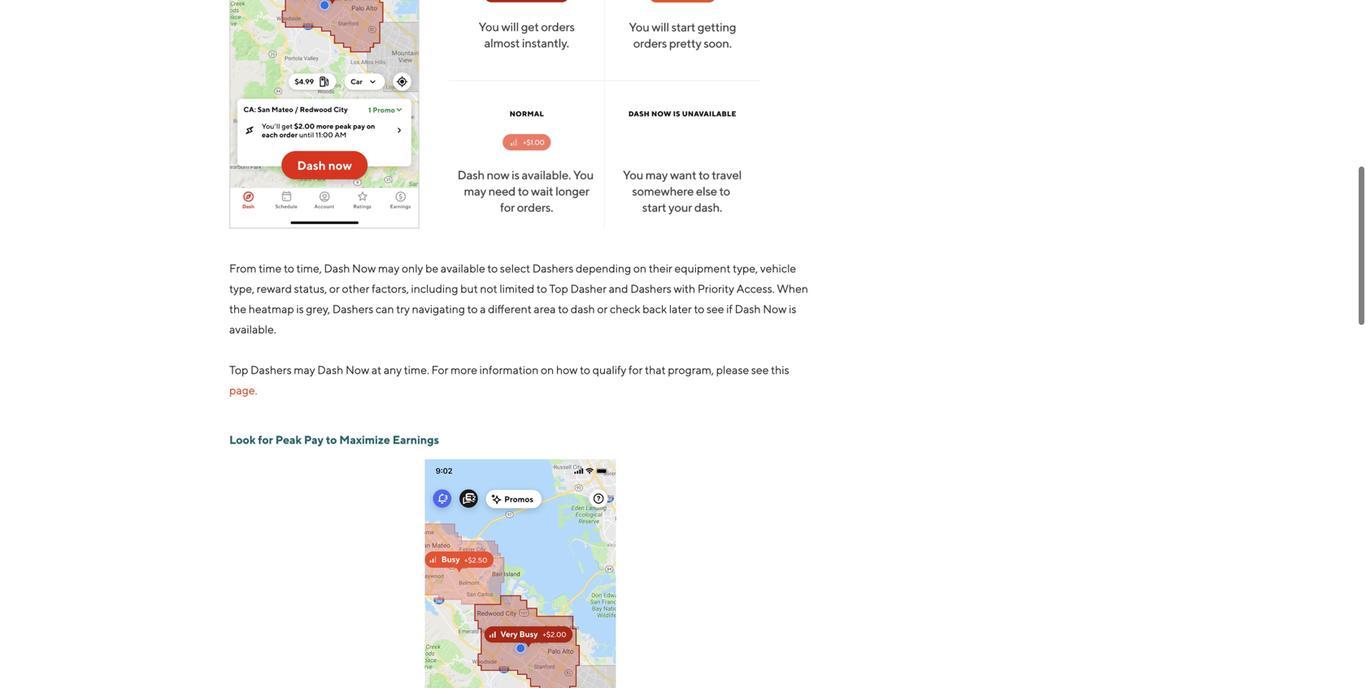 Task type: describe. For each thing, give the bounding box(es) containing it.
time,
[[296, 262, 322, 275]]

select
[[500, 262, 530, 275]]

equipment
[[675, 262, 731, 275]]

limited
[[500, 282, 535, 296]]

qualify
[[593, 364, 627, 377]]

please
[[716, 364, 749, 377]]

that
[[645, 364, 666, 377]]

on inside top dashers may dash now at any time. for more information on how to qualify for that program, please see this page.
[[541, 364, 554, 377]]

only
[[402, 262, 423, 275]]

to up not
[[487, 262, 498, 275]]

information
[[480, 364, 539, 377]]

see inside top dashers may dash now at any time. for more information on how to qualify for that program, please see this page.
[[751, 364, 769, 377]]

dashers inside top dashers may dash now at any time. for more information on how to qualify for that program, please see this page.
[[251, 364, 292, 377]]

peak
[[275, 433, 302, 447]]

be
[[425, 262, 439, 275]]

look for peak pay to maximize earnings
[[229, 433, 439, 447]]

to right the later
[[694, 303, 705, 316]]

0 vertical spatial type,
[[733, 262, 758, 275]]

may inside from time to time, dash now may only be available to select dashers depending on their equipment type, vehicle type, reward status, or other factors, including but not limited to top dasher and dashers with priority access. when the heatmap is grey, dashers can try navigating to a different area to dash or check back later to see if dash now is available.
[[378, 262, 400, 275]]

maximize
[[339, 433, 390, 447]]

page. link
[[229, 384, 257, 397]]

time
[[259, 262, 282, 275]]

try
[[396, 303, 410, 316]]

1 vertical spatial for
[[258, 433, 273, 447]]

1 vertical spatial now
[[763, 303, 787, 316]]

when
[[777, 282, 808, 296]]

on inside from time to time, dash now may only be available to select dashers depending on their equipment type, vehicle type, reward status, or other factors, including but not limited to top dasher and dashers with priority access. when the heatmap is grey, dashers can try navigating to a different area to dash or check back later to see if dash now is available.
[[634, 262, 647, 275]]

grey,
[[306, 303, 330, 316]]

0 horizontal spatial or
[[329, 282, 340, 296]]

different
[[488, 303, 532, 316]]

any
[[384, 364, 402, 377]]

the
[[229, 303, 246, 316]]

1 vertical spatial or
[[597, 303, 608, 316]]

later
[[669, 303, 692, 316]]

dashers down "other"
[[332, 303, 374, 316]]

including
[[411, 282, 458, 296]]

area
[[534, 303, 556, 316]]

from time to time, dash now may only be available to select dashers depending on their equipment type, vehicle type, reward status, or other factors, including but not limited to top dasher and dashers with priority access. when the heatmap is grey, dashers can try navigating to a different area to dash or check back later to see if dash now is available.
[[229, 262, 808, 336]]

but
[[460, 282, 478, 296]]

this
[[771, 364, 789, 377]]

program,
[[668, 364, 714, 377]]

time.
[[404, 364, 429, 377]]

can
[[376, 303, 394, 316]]

at
[[372, 364, 382, 377]]

top dashers may dash now at any time. for more information on how to qualify for that program, please see this page.
[[229, 364, 789, 397]]



Task type: vqa. For each thing, say whether or not it's contained in the screenshot.
equipment
yes



Task type: locate. For each thing, give the bounding box(es) containing it.
1 vertical spatial top
[[229, 364, 248, 377]]

1 vertical spatial user-added image image
[[425, 460, 616, 689]]

check
[[610, 303, 640, 316]]

0 vertical spatial for
[[629, 364, 643, 377]]

access.
[[737, 282, 775, 296]]

dash up "other"
[[324, 262, 350, 275]]

dashers up 'back'
[[630, 282, 672, 296]]

earnings
[[393, 433, 439, 447]]

for inside top dashers may dash now at any time. for more information on how to qualify for that program, please see this page.
[[629, 364, 643, 377]]

dash right if
[[735, 303, 761, 316]]

user-added image image
[[229, 0, 760, 229], [425, 460, 616, 689]]

look
[[229, 433, 256, 447]]

0 horizontal spatial top
[[229, 364, 248, 377]]

dashers right select
[[533, 262, 574, 275]]

how
[[556, 364, 578, 377]]

to right how
[[580, 364, 590, 377]]

1 vertical spatial on
[[541, 364, 554, 377]]

1 horizontal spatial or
[[597, 303, 608, 316]]

top inside top dashers may dash now at any time. for more information on how to qualify for that program, please see this page.
[[229, 364, 248, 377]]

may
[[378, 262, 400, 275], [294, 364, 315, 377]]

for
[[629, 364, 643, 377], [258, 433, 273, 447]]

dash
[[571, 303, 595, 316]]

1 horizontal spatial is
[[789, 303, 797, 316]]

page.
[[229, 384, 257, 397]]

available.
[[229, 323, 276, 336]]

is down when
[[789, 303, 797, 316]]

is
[[296, 303, 304, 316], [789, 303, 797, 316]]

pay
[[304, 433, 324, 447]]

other
[[342, 282, 370, 296]]

is left grey,
[[296, 303, 304, 316]]

1 vertical spatial dash
[[735, 303, 761, 316]]

now up "other"
[[352, 262, 376, 275]]

depending
[[576, 262, 631, 275]]

0 vertical spatial on
[[634, 262, 647, 275]]

not
[[480, 282, 498, 296]]

more
[[451, 364, 477, 377]]

on left how
[[541, 364, 554, 377]]

back
[[643, 303, 667, 316]]

now inside top dashers may dash now at any time. for more information on how to qualify for that program, please see this page.
[[346, 364, 369, 377]]

2 is from the left
[[789, 303, 797, 316]]

to up area
[[537, 282, 547, 296]]

1 vertical spatial may
[[294, 364, 315, 377]]

now left at
[[346, 364, 369, 377]]

to right time
[[284, 262, 294, 275]]

0 horizontal spatial see
[[707, 303, 724, 316]]

their
[[649, 262, 673, 275]]

available
[[441, 262, 485, 275]]

type, up "access."
[[733, 262, 758, 275]]

or
[[329, 282, 340, 296], [597, 303, 608, 316]]

to right the pay
[[326, 433, 337, 447]]

1 vertical spatial type,
[[229, 282, 255, 296]]

on left their
[[634, 262, 647, 275]]

for left that
[[629, 364, 643, 377]]

vehicle
[[760, 262, 796, 275]]

for
[[432, 364, 448, 377]]

and
[[609, 282, 628, 296]]

0 vertical spatial see
[[707, 303, 724, 316]]

0 horizontal spatial type,
[[229, 282, 255, 296]]

0 vertical spatial user-added image image
[[229, 0, 760, 229]]

heatmap
[[249, 303, 294, 316]]

if
[[726, 303, 733, 316]]

may up factors,
[[378, 262, 400, 275]]

with
[[674, 282, 696, 296]]

dasher
[[571, 282, 607, 296]]

top up area
[[549, 282, 568, 296]]

on
[[634, 262, 647, 275], [541, 364, 554, 377]]

now down when
[[763, 303, 787, 316]]

0 horizontal spatial for
[[258, 433, 273, 447]]

a
[[480, 303, 486, 316]]

top inside from time to time, dash now may only be available to select dashers depending on their equipment type, vehicle type, reward status, or other factors, including but not limited to top dasher and dashers with priority access. when the heatmap is grey, dashers can try navigating to a different area to dash or check back later to see if dash now is available.
[[549, 282, 568, 296]]

1 is from the left
[[296, 303, 304, 316]]

dash left at
[[317, 364, 343, 377]]

top up page.
[[229, 364, 248, 377]]

0 vertical spatial or
[[329, 282, 340, 296]]

1 horizontal spatial for
[[629, 364, 643, 377]]

to right area
[[558, 303, 569, 316]]

0 horizontal spatial may
[[294, 364, 315, 377]]

dashers up page. link at the left
[[251, 364, 292, 377]]

to inside top dashers may dash now at any time. for more information on how to qualify for that program, please see this page.
[[580, 364, 590, 377]]

0 horizontal spatial on
[[541, 364, 554, 377]]

from
[[229, 262, 257, 275]]

0 vertical spatial now
[[352, 262, 376, 275]]

type,
[[733, 262, 758, 275], [229, 282, 255, 296]]

1 horizontal spatial type,
[[733, 262, 758, 275]]

1 horizontal spatial may
[[378, 262, 400, 275]]

dash
[[324, 262, 350, 275], [735, 303, 761, 316], [317, 364, 343, 377]]

top
[[549, 282, 568, 296], [229, 364, 248, 377]]

or right dash
[[597, 303, 608, 316]]

2 vertical spatial now
[[346, 364, 369, 377]]

to
[[284, 262, 294, 275], [487, 262, 498, 275], [537, 282, 547, 296], [467, 303, 478, 316], [558, 303, 569, 316], [694, 303, 705, 316], [580, 364, 590, 377], [326, 433, 337, 447]]

or left "other"
[[329, 282, 340, 296]]

see left if
[[707, 303, 724, 316]]

see
[[707, 303, 724, 316], [751, 364, 769, 377]]

factors,
[[372, 282, 409, 296]]

navigating
[[412, 303, 465, 316]]

now
[[352, 262, 376, 275], [763, 303, 787, 316], [346, 364, 369, 377]]

0 horizontal spatial is
[[296, 303, 304, 316]]

0 vertical spatial may
[[378, 262, 400, 275]]

dashers
[[533, 262, 574, 275], [630, 282, 672, 296], [332, 303, 374, 316], [251, 364, 292, 377]]

status,
[[294, 282, 327, 296]]

0 vertical spatial top
[[549, 282, 568, 296]]

type, down from on the left of page
[[229, 282, 255, 296]]

0 vertical spatial dash
[[324, 262, 350, 275]]

to left a
[[467, 303, 478, 316]]

for left peak
[[258, 433, 273, 447]]

2 vertical spatial dash
[[317, 364, 343, 377]]

see left this
[[751, 364, 769, 377]]

priority
[[698, 282, 734, 296]]

reward
[[257, 282, 292, 296]]

see inside from time to time, dash now may only be available to select dashers depending on their equipment type, vehicle type, reward status, or other factors, including but not limited to top dasher and dashers with priority access. when the heatmap is grey, dashers can try navigating to a different area to dash or check back later to see if dash now is available.
[[707, 303, 724, 316]]

1 vertical spatial see
[[751, 364, 769, 377]]

1 horizontal spatial top
[[549, 282, 568, 296]]

may down grey,
[[294, 364, 315, 377]]

dash inside top dashers may dash now at any time. for more information on how to qualify for that program, please see this page.
[[317, 364, 343, 377]]

may inside top dashers may dash now at any time. for more information on how to qualify for that program, please see this page.
[[294, 364, 315, 377]]

1 horizontal spatial see
[[751, 364, 769, 377]]

1 horizontal spatial on
[[634, 262, 647, 275]]



